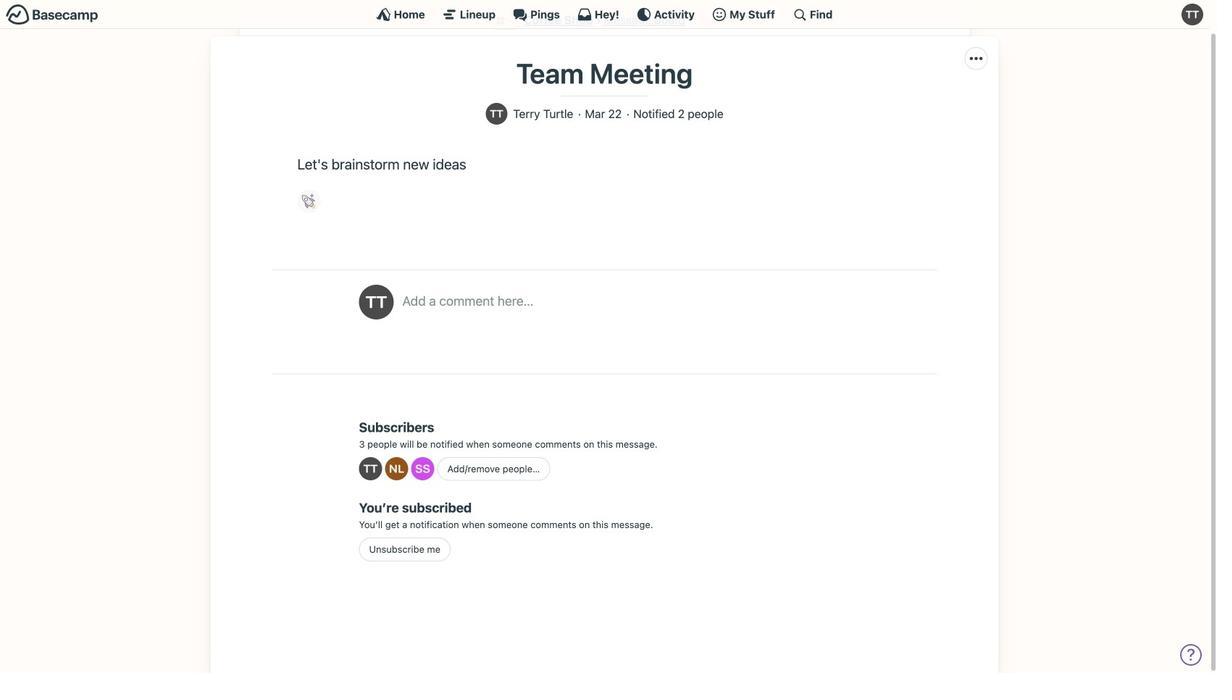 Task type: locate. For each thing, give the bounding box(es) containing it.
main element
[[0, 0, 1209, 29]]

0 vertical spatial terry turtle image
[[486, 103, 507, 125]]

natalie lubich image
[[385, 457, 408, 481]]

terry turtle image
[[486, 103, 507, 125], [359, 285, 394, 320], [359, 457, 382, 481]]

keyboard shortcut: ⌘ + / image
[[793, 7, 807, 22]]

mar 22 element
[[585, 107, 622, 120]]

switch accounts image
[[6, 4, 99, 26]]

sarah silvers image
[[411, 457, 434, 481]]



Task type: vqa. For each thing, say whether or not it's contained in the screenshot.
Switch accounts image
yes



Task type: describe. For each thing, give the bounding box(es) containing it.
1 vertical spatial terry turtle image
[[359, 285, 394, 320]]

2 vertical spatial terry turtle image
[[359, 457, 382, 481]]

terry turtle image
[[1182, 4, 1204, 25]]



